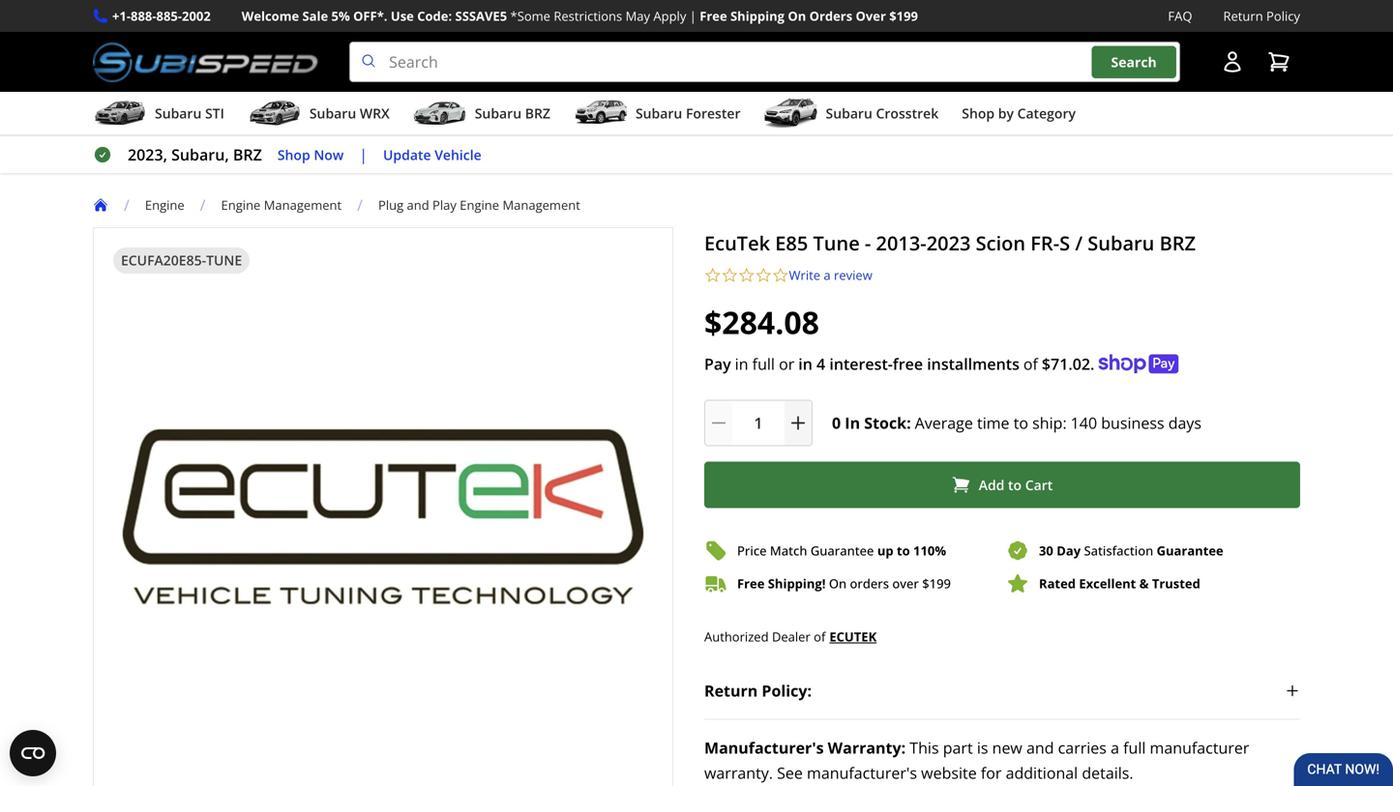 Task type: locate. For each thing, give the bounding box(es) containing it.
2 guarantee from the left
[[1157, 543, 1224, 560]]

use
[[391, 7, 414, 25]]

plug and play engine management
[[378, 197, 581, 214]]

of inside authorized dealer of ecutek
[[814, 629, 826, 646]]

engine management
[[221, 197, 342, 214]]

/ down subaru,
[[200, 195, 206, 215]]

subaru sti button
[[93, 96, 224, 135]]

update vehicle button
[[383, 144, 482, 166]]

in left full
[[735, 354, 749, 375]]

engine management link
[[221, 197, 357, 214], [221, 197, 342, 214]]

shop for shop by category
[[962, 104, 995, 123]]

0 horizontal spatial free
[[700, 7, 727, 25]]

to
[[1014, 413, 1029, 434], [1009, 476, 1022, 494], [897, 543, 910, 560]]

1 horizontal spatial management
[[503, 197, 581, 214]]

subaru forester
[[636, 104, 741, 123]]

engine up tune
[[221, 197, 261, 214]]

0 horizontal spatial brz
[[233, 144, 262, 165]]

subaru left forester
[[636, 104, 683, 123]]

2 horizontal spatial engine
[[460, 197, 499, 214]]

subaru left the sti
[[155, 104, 202, 123]]

1 vertical spatial to
[[1009, 476, 1022, 494]]

authorized dealer of ecutek
[[705, 629, 877, 646]]

shop inside dropdown button
[[962, 104, 995, 123]]

1 horizontal spatial in
[[799, 354, 813, 375]]

engine down the 2023,
[[145, 197, 185, 214]]

0 horizontal spatial of
[[814, 629, 826, 646]]

subaru inside dropdown button
[[310, 104, 356, 123]]

subaru for subaru brz
[[475, 104, 522, 123]]

to right the up
[[897, 543, 910, 560]]

subaru forester button
[[574, 96, 741, 135]]

1 horizontal spatial engine
[[221, 197, 261, 214]]

ecufa20e85-tune
[[121, 251, 242, 270]]

update
[[383, 145, 431, 164]]

0 vertical spatial brz
[[525, 104, 551, 123]]

subaru right a subaru crosstrek thumbnail image
[[826, 104, 873, 123]]

return left 'policy:'
[[705, 737, 758, 758]]

play
[[433, 197, 457, 214]]

free down the price
[[738, 575, 765, 593]]

return inside return policy: dropdown button
[[705, 737, 758, 758]]

tune
[[813, 230, 860, 257]]

welcome
[[242, 7, 299, 25]]

/
[[124, 195, 130, 215], [200, 195, 206, 215], [357, 195, 363, 215], [1076, 230, 1083, 257]]

30 day satisfaction guarantee
[[1039, 543, 1224, 560]]

dealer
[[772, 629, 811, 646]]

over
[[856, 7, 886, 25]]

guarantee up trusted
[[1157, 543, 1224, 560]]

1 horizontal spatial shop
[[962, 104, 995, 123]]

shop inside 'link'
[[278, 145, 310, 164]]

ecufa20e85-
[[121, 251, 206, 270]]

days
[[1169, 413, 1202, 434]]

shop
[[962, 104, 995, 123], [278, 145, 310, 164]]

engine right play on the top left
[[460, 197, 499, 214]]

empty star image
[[705, 267, 722, 284], [738, 267, 755, 284], [755, 267, 772, 284]]

0 vertical spatial return
[[1224, 7, 1264, 25]]

0 vertical spatial shop
[[962, 104, 995, 123]]

engine link down the 2023,
[[145, 197, 185, 214]]

off*.
[[353, 7, 388, 25]]

subaru brz
[[475, 104, 551, 123]]

of
[[1024, 354, 1038, 375], [814, 629, 826, 646]]

subaru up now at the left of the page
[[310, 104, 356, 123]]

$284.08
[[705, 302, 820, 344]]

search input field
[[349, 42, 1181, 82]]

up
[[878, 543, 894, 560]]

2 engine from the left
[[221, 197, 261, 214]]

engine for engine
[[145, 197, 185, 214]]

cart
[[1026, 476, 1053, 494]]

subaru sti
[[155, 104, 224, 123]]

0 vertical spatial $199
[[890, 7, 918, 25]]

1 vertical spatial shop
[[278, 145, 310, 164]]

brz inside dropdown button
[[525, 104, 551, 123]]

subaru crosstrek
[[826, 104, 939, 123]]

1 horizontal spatial empty star image
[[772, 267, 789, 284]]

write a review
[[789, 267, 873, 284]]

| right now at the left of the page
[[359, 144, 368, 165]]

0 horizontal spatial guarantee
[[811, 543, 874, 560]]

1 horizontal spatial brz
[[525, 104, 551, 123]]

engine
[[145, 197, 185, 214], [221, 197, 261, 214], [460, 197, 499, 214]]

30
[[1039, 543, 1054, 560]]

empty star image
[[722, 267, 738, 284], [772, 267, 789, 284]]

guarantee up free shipping! on orders over $199
[[811, 543, 874, 560]]

0 horizontal spatial |
[[359, 144, 368, 165]]

return for return policy
[[1224, 7, 1264, 25]]

| right 'apply'
[[690, 7, 697, 25]]

brz
[[525, 104, 551, 123], [233, 144, 262, 165], [1160, 230, 1196, 257]]

4
[[817, 354, 826, 375]]

of right dealer
[[814, 629, 826, 646]]

orders
[[810, 7, 853, 25]]

.
[[1091, 354, 1095, 375]]

/ right home icon
[[124, 195, 130, 215]]

0 vertical spatial to
[[1014, 413, 1029, 434]]

0 horizontal spatial shop
[[278, 145, 310, 164]]

1 management from the left
[[264, 197, 342, 214]]

by
[[999, 104, 1014, 123]]

shop by category button
[[962, 96, 1076, 135]]

engine for engine management
[[221, 197, 261, 214]]

authorized
[[705, 629, 769, 646]]

shipping
[[731, 7, 785, 25]]

1 horizontal spatial return
[[1224, 7, 1264, 25]]

engine link down 2023, subaru, brz
[[145, 197, 200, 214]]

free
[[893, 354, 923, 375]]

$199
[[890, 7, 918, 25], [923, 575, 951, 593]]

subaru brz button
[[413, 96, 551, 135]]

return
[[1224, 7, 1264, 25], [705, 737, 758, 758]]

0 horizontal spatial on
[[788, 7, 806, 25]]

price match guarantee up to 110%
[[738, 543, 947, 560]]

search button
[[1092, 46, 1177, 78]]

+1-888-885-2002 link
[[112, 6, 211, 26]]

0 horizontal spatial in
[[735, 354, 749, 375]]

excellent
[[1080, 575, 1137, 593]]

return policy: button
[[705, 719, 1301, 776]]

0 horizontal spatial engine
[[145, 197, 185, 214]]

add to cart button
[[705, 462, 1301, 509]]

of left $71.02
[[1024, 354, 1038, 375]]

shop left now at the left of the page
[[278, 145, 310, 164]]

engine link
[[145, 197, 200, 214], [145, 197, 185, 214]]

1 engine from the left
[[145, 197, 185, 214]]

subaru
[[155, 104, 202, 123], [310, 104, 356, 123], [475, 104, 522, 123], [636, 104, 683, 123], [826, 104, 873, 123], [1088, 230, 1155, 257]]

empty star image down ecutek
[[722, 267, 738, 284]]

0 vertical spatial of
[[1024, 354, 1038, 375]]

return inside return policy link
[[1224, 7, 1264, 25]]

1 vertical spatial $199
[[923, 575, 951, 593]]

0 horizontal spatial empty star image
[[722, 267, 738, 284]]

management down shop now 'link'
[[264, 197, 342, 214]]

shop left by
[[962, 104, 995, 123]]

$71.02
[[1042, 354, 1091, 375]]

free right 'apply'
[[700, 7, 727, 25]]

restrictions
[[554, 7, 623, 25]]

2 horizontal spatial brz
[[1160, 230, 1196, 257]]

add
[[979, 476, 1005, 494]]

1 vertical spatial of
[[814, 629, 826, 646]]

empty star image down e85 at the right top of the page
[[772, 267, 789, 284]]

0 horizontal spatial return
[[705, 737, 758, 758]]

2 vertical spatial brz
[[1160, 230, 1196, 257]]

open widget image
[[10, 731, 56, 777]]

return left policy
[[1224, 7, 1264, 25]]

on
[[788, 7, 806, 25], [829, 575, 847, 593]]

/ left plug
[[357, 195, 363, 215]]

management down the subaru brz
[[503, 197, 581, 214]]

write
[[789, 267, 821, 284]]

1 vertical spatial return
[[705, 737, 758, 758]]

to right add
[[1009, 476, 1022, 494]]

subaru for subaru forester
[[636, 104, 683, 123]]

ecutek link
[[830, 627, 877, 648]]

ecutek
[[705, 230, 770, 257]]

shipping!
[[768, 575, 826, 593]]

1 horizontal spatial free
[[738, 575, 765, 593]]

free
[[700, 7, 727, 25], [738, 575, 765, 593]]

1 horizontal spatial guarantee
[[1157, 543, 1224, 560]]

to right time
[[1014, 413, 1029, 434]]

1 horizontal spatial on
[[829, 575, 847, 593]]

a subaru wrx thumbnail image image
[[248, 99, 302, 128]]

1 vertical spatial free
[[738, 575, 765, 593]]

/ right s
[[1076, 230, 1083, 257]]

e85
[[776, 230, 808, 257]]

0
[[832, 413, 841, 434]]

code:
[[417, 7, 452, 25]]

1 vertical spatial on
[[829, 575, 847, 593]]

1 guarantee from the left
[[811, 543, 874, 560]]

1 in from the left
[[735, 354, 749, 375]]

subaru up vehicle in the top left of the page
[[475, 104, 522, 123]]

1 vertical spatial brz
[[233, 144, 262, 165]]

0 vertical spatial free
[[700, 7, 727, 25]]

in left the 4
[[799, 354, 813, 375]]

satisfaction
[[1084, 543, 1154, 560]]

None number field
[[705, 400, 813, 447]]

welcome sale 5% off*. use code: sssave5 *some restrictions may apply | free shipping on orders over $199
[[242, 7, 918, 25]]

subaru right s
[[1088, 230, 1155, 257]]

0 horizontal spatial management
[[264, 197, 342, 214]]

2 management from the left
[[503, 197, 581, 214]]

ecutek
[[830, 629, 877, 646]]

sti
[[205, 104, 224, 123]]

1 horizontal spatial |
[[690, 7, 697, 25]]



Task type: describe. For each thing, give the bounding box(es) containing it.
your:
[[797, 673, 834, 694]]

2 empty star image from the left
[[738, 267, 755, 284]]

0 in stock: average time to ship: 140 business days
[[832, 413, 1202, 434]]

1 horizontal spatial $199
[[923, 575, 951, 593]]

2023
[[927, 230, 971, 257]]

subaru wrx button
[[248, 96, 390, 135]]

scion
[[976, 230, 1026, 257]]

sale
[[302, 7, 328, 25]]

shop now
[[278, 145, 344, 164]]

subaru,
[[171, 144, 229, 165]]

2023, subaru, brz
[[128, 144, 262, 165]]

3 empty star image from the left
[[755, 267, 772, 284]]

subaru for subaru wrx
[[310, 104, 356, 123]]

faq link
[[1169, 6, 1193, 26]]

button image
[[1221, 50, 1245, 74]]

tune
[[206, 251, 242, 270]]

-
[[865, 230, 871, 257]]

rated
[[1039, 575, 1076, 593]]

a subaru sti thumbnail image image
[[93, 99, 147, 128]]

140
[[1071, 413, 1098, 434]]

2 vertical spatial to
[[897, 543, 910, 560]]

free shipping! on orders over $199
[[738, 575, 951, 593]]

1 vertical spatial |
[[359, 144, 368, 165]]

average
[[915, 413, 974, 434]]

a subaru brz thumbnail image image
[[413, 99, 467, 128]]

+1-
[[112, 7, 131, 25]]

2013-
[[876, 230, 927, 257]]

fits
[[770, 673, 794, 694]]

apply
[[654, 7, 687, 25]]

pay
[[705, 354, 731, 375]]

return policy:
[[705, 737, 812, 758]]

1 empty star image from the left
[[705, 267, 722, 284]]

orders
[[850, 575, 889, 593]]

forester
[[686, 104, 741, 123]]

search
[[1112, 53, 1157, 71]]

/ for engine management
[[200, 195, 206, 215]]

ecutek e85 tune - 2013-2023 scion fr-s / subaru brz
[[705, 230, 1196, 257]]

return for return policy:
[[705, 737, 758, 758]]

now
[[314, 145, 344, 164]]

1 empty star image from the left
[[722, 267, 738, 284]]

full
[[753, 354, 775, 375]]

ship:
[[1033, 413, 1067, 434]]

shop now link
[[278, 144, 344, 166]]

sssave5
[[455, 7, 507, 25]]

&
[[1140, 575, 1149, 593]]

in
[[845, 413, 861, 434]]

fr-
[[1031, 230, 1060, 257]]

3 engine from the left
[[460, 197, 499, 214]]

subaru for subaru sti
[[155, 104, 202, 123]]

2 empty star image from the left
[[772, 267, 789, 284]]

or
[[779, 354, 795, 375]]

over
[[893, 575, 919, 593]]

stock:
[[865, 413, 911, 434]]

1 horizontal spatial of
[[1024, 354, 1038, 375]]

plug
[[378, 197, 404, 214]]

2 in from the left
[[799, 354, 813, 375]]

category
[[1018, 104, 1076, 123]]

time
[[978, 413, 1010, 434]]

s
[[1060, 230, 1071, 257]]

+1-888-885-2002
[[112, 7, 211, 25]]

installments
[[927, 354, 1020, 375]]

trusted
[[1153, 575, 1201, 593]]

shop for shop now
[[278, 145, 310, 164]]

decrement image
[[709, 414, 729, 433]]

885-
[[156, 7, 182, 25]]

5%
[[332, 7, 350, 25]]

to inside button
[[1009, 476, 1022, 494]]

home image
[[93, 198, 108, 213]]

subaru for subaru crosstrek
[[826, 104, 873, 123]]

return policy link
[[1224, 6, 1301, 26]]

write a review link
[[789, 267, 873, 284]]

a subaru forester thumbnail image image
[[574, 99, 628, 128]]

wrx
[[360, 104, 390, 123]]

/ for engine
[[124, 195, 130, 215]]

/ for plug and play engine management
[[357, 195, 363, 215]]

888-
[[131, 7, 156, 25]]

0 vertical spatial on
[[788, 7, 806, 25]]

shop by category
[[962, 104, 1076, 123]]

0 vertical spatial |
[[690, 7, 697, 25]]

increment image
[[789, 414, 808, 433]]

pay in full or in 4 interest-free installments of $71.02 .
[[705, 354, 1095, 375]]

2023,
[[128, 144, 167, 165]]

interest-
[[830, 354, 893, 375]]

2002
[[182, 7, 211, 25]]

subaru wrx
[[310, 104, 390, 123]]

subispeed logo image
[[93, 42, 319, 82]]

*some
[[511, 7, 551, 25]]

0 horizontal spatial $199
[[890, 7, 918, 25]]

update vehicle
[[383, 145, 482, 164]]

add to cart
[[979, 476, 1053, 494]]

110%
[[914, 543, 947, 560]]

crosstrek
[[876, 104, 939, 123]]

subaru crosstrek button
[[764, 96, 939, 135]]

may
[[626, 7, 650, 25]]

faq
[[1169, 7, 1193, 25]]

shop pay image
[[1099, 355, 1179, 374]]

business
[[1102, 413, 1165, 434]]

and
[[407, 197, 429, 214]]

a subaru crosstrek thumbnail image image
[[764, 99, 818, 128]]



Task type: vqa. For each thing, say whether or not it's contained in the screenshot.
"us" in the The Customer Review section on the Sites was created for the purpose of sharing customer experiences and providing useful product feedback. The posted reviews are not edited or altered by the Company in any way, but their content is moderated to ensure accuracy and appropriateness. The Company reserves the right to post or remove any review at its discretion. By posting your comment(s) and/or review(s) (collectively, "Customer Review") on our Sites, you give us permission to reprint or use the Customer Review in connection with our businesses and agree to the following conditions: (1) The Customer Review will be reprinted and/or used solely at our discretion and does not involve compensation; (2) We may use the Customer Review with or without any pseudo (pen) name credit; (3) Our right to use the Customer Review is perpetual and may be assigned by us; (4) We may use the Customer Review locally, nationally, or globally and such use may be made in any media, information, or communication platform (including Internet advertising) currently in use or later developed; and (5) You (not someone else) composed and posted the Customer Review. Other than your pseudo (pen) name, which we may or may not use, your personal contact information will not be disclosed in connection with our reprint or use of your Customer Review.
no



